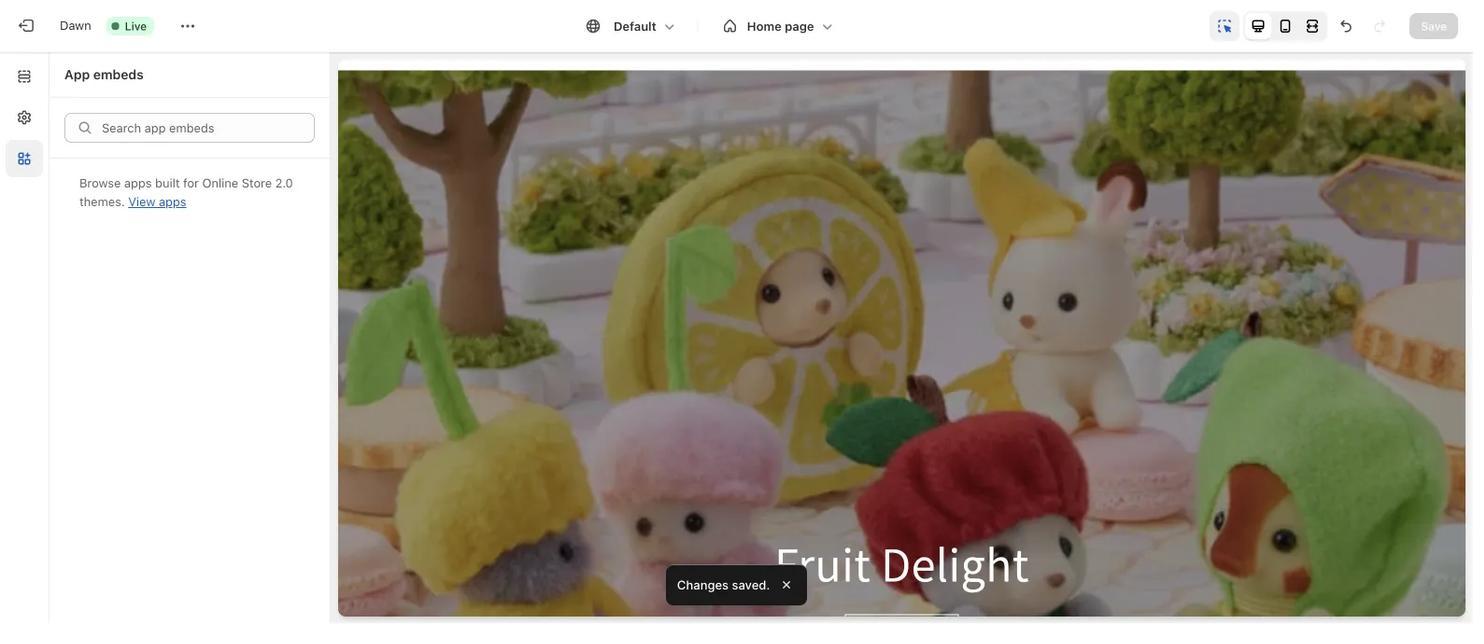 Task type: locate. For each thing, give the bounding box(es) containing it.
changes
[[677, 578, 729, 593]]

changes saved.
[[677, 578, 770, 593]]



Task type: vqa. For each thing, say whether or not it's contained in the screenshot.
Changes saved.
yes



Task type: describe. For each thing, give the bounding box(es) containing it.
saved.
[[732, 578, 770, 593]]



